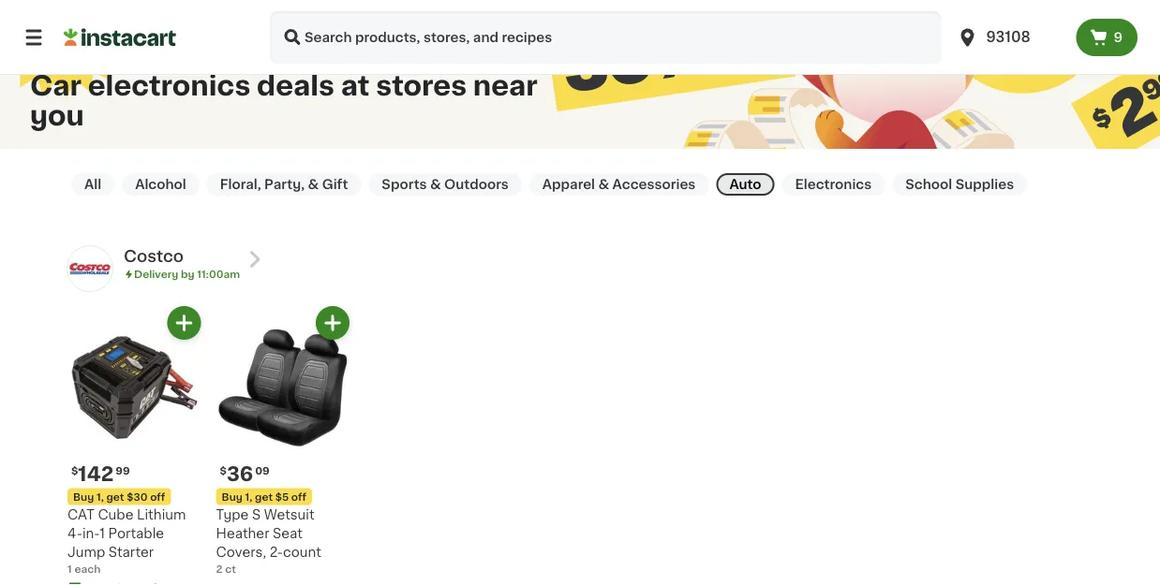 Task type: vqa. For each thing, say whether or not it's contained in the screenshot.
outdoors
yes



Task type: describe. For each thing, give the bounding box(es) containing it.
alcohol
[[135, 178, 186, 191]]

product group containing 142
[[67, 306, 201, 586]]

party,
[[264, 178, 305, 191]]

alcohol link
[[122, 173, 199, 196]]

gift
[[322, 178, 348, 191]]

off for 36
[[291, 492, 307, 502]]

product group inside 'item carousel' region
[[216, 306, 350, 577]]

cat
[[67, 509, 95, 522]]

sports
[[382, 178, 427, 191]]

99
[[116, 466, 130, 476]]

1, for 36
[[245, 492, 253, 502]]

$ 142 99
[[71, 465, 130, 485]]

at
[[341, 72, 370, 99]]

each
[[74, 564, 101, 575]]

apparel & accessories link
[[530, 173, 709, 196]]

school
[[906, 178, 953, 191]]

& for apparel & accessories
[[599, 178, 609, 191]]

portable
[[108, 527, 164, 540]]

delivery
[[134, 270, 178, 280]]

accessories
[[613, 178, 696, 191]]

s
[[252, 509, 261, 522]]

deals
[[257, 72, 335, 99]]

buy for 142
[[73, 492, 94, 502]]

wetsuit
[[264, 509, 315, 522]]

ct
[[225, 564, 236, 575]]

you
[[30, 102, 84, 129]]

& inside 'link'
[[308, 178, 319, 191]]

school supplies
[[906, 178, 1015, 191]]

36
[[227, 465, 253, 485]]

outdoors
[[444, 178, 509, 191]]

electronics link
[[782, 173, 885, 196]]

$ 36 09
[[220, 465, 270, 485]]

auto link
[[717, 173, 775, 196]]

apparel
[[543, 178, 595, 191]]

starter
[[109, 546, 154, 559]]

lithium
[[137, 509, 186, 522]]

type
[[216, 509, 249, 522]]

off for 142
[[150, 492, 165, 502]]

add image for 142
[[173, 312, 196, 335]]

floral, party, & gift
[[220, 178, 348, 191]]

item carousel region
[[41, 306, 1093, 586]]

jump
[[67, 546, 105, 559]]

delivery by 11:00am
[[134, 270, 240, 280]]

supplies
[[956, 178, 1015, 191]]

$5
[[275, 492, 289, 502]]

auto
[[730, 178, 762, 191]]

& for sports & outdoors
[[430, 178, 441, 191]]

school supplies link
[[893, 173, 1028, 196]]

all link
[[71, 173, 115, 196]]

seat
[[273, 527, 303, 540]]

2
[[216, 564, 223, 575]]

buy 1, get $30 off
[[73, 492, 165, 502]]

cat cube lithium 4-in-1 portable jump starter 1 each
[[67, 509, 186, 575]]

buy for 36
[[222, 492, 243, 502]]

count
[[283, 546, 321, 559]]

heather
[[216, 527, 269, 540]]

in-
[[82, 527, 100, 540]]



Task type: locate. For each thing, give the bounding box(es) containing it.
9 button
[[1077, 19, 1138, 56]]

0 horizontal spatial 1,
[[97, 492, 104, 502]]

$ inside $ 36 09
[[220, 466, 227, 476]]

09
[[255, 466, 270, 476]]

1 $ from the left
[[71, 466, 78, 476]]

electronics
[[88, 72, 251, 99]]

buy up type
[[222, 492, 243, 502]]

0 horizontal spatial off
[[150, 492, 165, 502]]

2 product group from the left
[[216, 306, 350, 577]]

1 horizontal spatial add image
[[321, 312, 345, 335]]

& right apparel in the top of the page
[[599, 178, 609, 191]]

1 get from the left
[[106, 492, 124, 502]]

1 horizontal spatial get
[[255, 492, 273, 502]]

car
[[30, 72, 82, 99]]

3 & from the left
[[599, 178, 609, 191]]

0 horizontal spatial &
[[308, 178, 319, 191]]

2 $ from the left
[[220, 466, 227, 476]]

&
[[308, 178, 319, 191], [430, 178, 441, 191], [599, 178, 609, 191]]

1 left each
[[67, 564, 72, 575]]

1, down $ 142 99
[[97, 492, 104, 502]]

get left $5
[[255, 492, 273, 502]]

1
[[100, 527, 105, 540], [67, 564, 72, 575]]

2 get from the left
[[255, 492, 273, 502]]

$ inside $ 142 99
[[71, 466, 78, 476]]

off up lithium
[[150, 492, 165, 502]]

142
[[78, 465, 114, 485]]

$ left 09
[[220, 466, 227, 476]]

1 vertical spatial 1
[[67, 564, 72, 575]]

1 horizontal spatial 1
[[100, 527, 105, 540]]

$30
[[127, 492, 148, 502]]

instacart logo image
[[64, 26, 176, 49]]

1 horizontal spatial buy
[[222, 492, 243, 502]]

1 & from the left
[[308, 178, 319, 191]]

2 & from the left
[[430, 178, 441, 191]]

& left gift
[[308, 178, 319, 191]]

0 horizontal spatial $
[[71, 466, 78, 476]]

covers,
[[216, 546, 266, 559]]

None search field
[[270, 11, 942, 64]]

$
[[71, 466, 78, 476], [220, 466, 227, 476]]

car electronics deals at stores near you
[[30, 72, 538, 129]]

get up cube
[[106, 492, 124, 502]]

floral, party, & gift link
[[207, 173, 361, 196]]

2 horizontal spatial &
[[599, 178, 609, 191]]

all
[[84, 178, 101, 191]]

1 horizontal spatial 1,
[[245, 492, 253, 502]]

$ for 142
[[71, 466, 78, 476]]

2-
[[270, 546, 283, 559]]

cube
[[98, 509, 134, 522]]

0 vertical spatial 1
[[100, 527, 105, 540]]

93108
[[987, 30, 1031, 44]]

type s wetsuit heather seat covers, 2-count 2 ct
[[216, 509, 321, 575]]

2 buy from the left
[[222, 492, 243, 502]]

add image
[[173, 312, 196, 335], [321, 312, 345, 335]]

floral,
[[220, 178, 261, 191]]

get
[[106, 492, 124, 502], [255, 492, 273, 502]]

off
[[150, 492, 165, 502], [291, 492, 307, 502]]

get for 36
[[255, 492, 273, 502]]

1,
[[97, 492, 104, 502], [245, 492, 253, 502]]

get for 142
[[106, 492, 124, 502]]

product group
[[67, 306, 201, 586], [216, 306, 350, 577]]

1 horizontal spatial &
[[430, 178, 441, 191]]

apparel & accessories
[[543, 178, 696, 191]]

costco image
[[67, 247, 112, 292]]

0 horizontal spatial product group
[[67, 306, 201, 586]]

sports & outdoors
[[382, 178, 509, 191]]

2 1, from the left
[[245, 492, 253, 502]]

product group containing 36
[[216, 306, 350, 577]]

9
[[1114, 31, 1123, 44]]

0 horizontal spatial get
[[106, 492, 124, 502]]

11:00am
[[197, 270, 240, 280]]

buy 1, get $5 off
[[222, 492, 307, 502]]

1 down cube
[[100, 527, 105, 540]]

off right $5
[[291, 492, 307, 502]]

2 93108 button from the left
[[957, 11, 1069, 64]]

93108 button
[[949, 11, 1077, 64], [957, 11, 1069, 64]]

1 horizontal spatial $
[[220, 466, 227, 476]]

by
[[181, 270, 195, 280]]

1 horizontal spatial product group
[[216, 306, 350, 577]]

0 horizontal spatial buy
[[73, 492, 94, 502]]

$ up cat
[[71, 466, 78, 476]]

4-
[[67, 527, 82, 540]]

0 horizontal spatial 1
[[67, 564, 72, 575]]

1 add image from the left
[[173, 312, 196, 335]]

1 buy from the left
[[73, 492, 94, 502]]

Search field
[[270, 11, 942, 64]]

add image for 36
[[321, 312, 345, 335]]

1, up s
[[245, 492, 253, 502]]

1 1, from the left
[[97, 492, 104, 502]]

buy
[[73, 492, 94, 502], [222, 492, 243, 502]]

0 horizontal spatial add image
[[173, 312, 196, 335]]

buy up cat
[[73, 492, 94, 502]]

1 product group from the left
[[67, 306, 201, 586]]

1, for 142
[[97, 492, 104, 502]]

$ for 36
[[220, 466, 227, 476]]

stores
[[376, 72, 467, 99]]

costco
[[124, 249, 184, 265]]

1 off from the left
[[150, 492, 165, 502]]

sports & outdoors link
[[369, 173, 522, 196]]

near
[[473, 72, 538, 99]]

2 off from the left
[[291, 492, 307, 502]]

electronics
[[796, 178, 872, 191]]

1 93108 button from the left
[[949, 11, 1077, 64]]

2 add image from the left
[[321, 312, 345, 335]]

& right sports
[[430, 178, 441, 191]]

1 horizontal spatial off
[[291, 492, 307, 502]]



